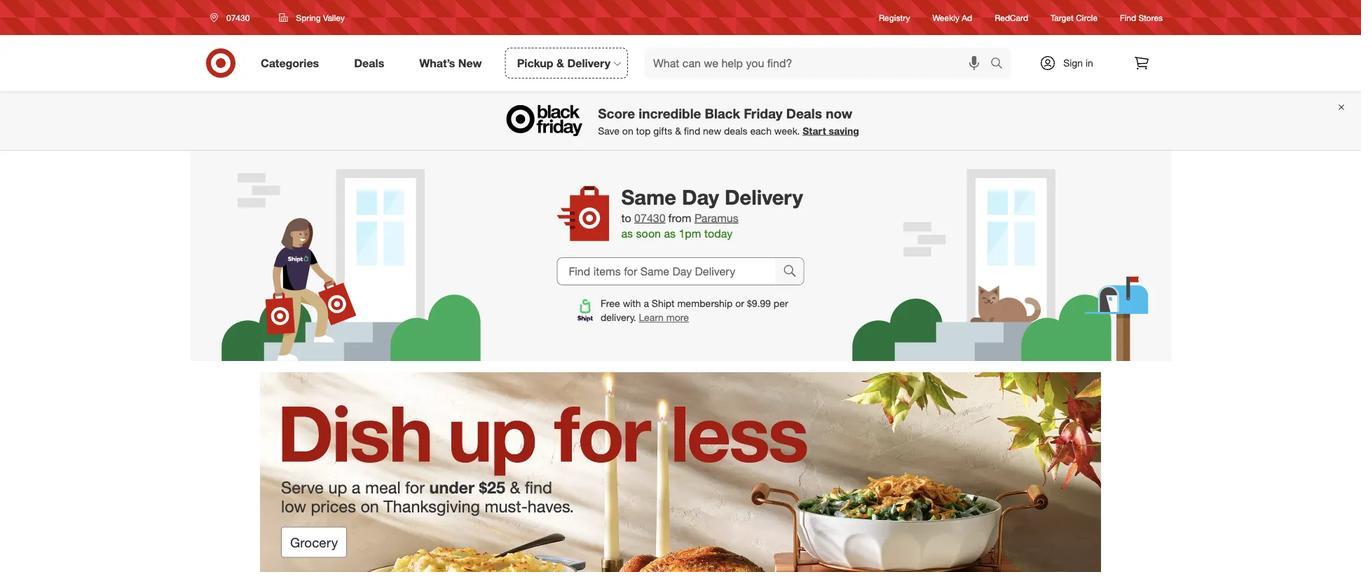Task type: locate. For each thing, give the bounding box(es) containing it.
& right the $25
[[510, 477, 521, 497]]

ad
[[962, 12, 973, 23]]

0 vertical spatial on
[[623, 125, 634, 137]]

now
[[826, 105, 853, 121]]

pickup
[[517, 56, 554, 70]]

or
[[736, 297, 745, 310]]

learn
[[639, 311, 664, 324]]

find right the $25
[[525, 477, 553, 497]]

0 vertical spatial a
[[644, 297, 649, 310]]

saving
[[829, 125, 860, 137]]

free with a shipt membership or $9.99 per delivery.
[[601, 297, 789, 324]]

for
[[405, 477, 425, 497]]

serve
[[281, 477, 324, 497]]

0 vertical spatial &
[[557, 56, 564, 70]]

1 vertical spatial deals
[[787, 105, 823, 121]]

same day delivery to 07430 from paramus as soon as 1pm today
[[622, 184, 803, 241]]

free
[[601, 297, 620, 310]]

find stores link
[[1121, 12, 1163, 24]]

as down from
[[664, 227, 676, 241]]

deals link
[[342, 48, 402, 79]]

0 horizontal spatial &
[[510, 477, 521, 497]]

1 horizontal spatial &
[[557, 56, 564, 70]]

delivery
[[568, 56, 611, 70], [725, 184, 803, 209]]

07430 inside dropdown button
[[226, 12, 250, 23]]

a
[[644, 297, 649, 310], [352, 477, 361, 497]]

gifts
[[654, 125, 673, 137]]

deals
[[724, 125, 748, 137]]

1 horizontal spatial 07430
[[635, 211, 666, 225]]

week.
[[775, 125, 800, 137]]

1 horizontal spatial on
[[623, 125, 634, 137]]

0 horizontal spatial delivery
[[568, 56, 611, 70]]

target circle link
[[1051, 12, 1098, 24]]

deals inside score incredible black friday deals now save on top gifts & find new deals each week. start saving
[[787, 105, 823, 121]]

on
[[623, 125, 634, 137], [361, 496, 379, 516]]

membership
[[678, 297, 733, 310]]

1 horizontal spatial delivery
[[725, 184, 803, 209]]

per
[[774, 297, 789, 310]]

haves.
[[528, 496, 574, 516]]

on inside score incredible black friday deals now save on top gifts & find new deals each week. start saving
[[623, 125, 634, 137]]

delivery inside "same day delivery to 07430 from paramus as soon as 1pm today"
[[725, 184, 803, 209]]

deals up start
[[787, 105, 823, 121]]

search
[[985, 58, 1018, 71]]

&
[[557, 56, 564, 70], [675, 125, 682, 137], [510, 477, 521, 497]]

0 horizontal spatial a
[[352, 477, 361, 497]]

1 vertical spatial find
[[525, 477, 553, 497]]

0 vertical spatial 07430
[[226, 12, 250, 23]]

0 vertical spatial find
[[684, 125, 701, 137]]

& inside the pickup & delivery link
[[557, 56, 564, 70]]

find left new
[[684, 125, 701, 137]]

0 horizontal spatial on
[[361, 496, 379, 516]]

1 horizontal spatial deals
[[787, 105, 823, 121]]

low
[[281, 496, 306, 516]]

0 vertical spatial delivery
[[568, 56, 611, 70]]

same
[[622, 184, 677, 209]]

redcard
[[995, 12, 1029, 23]]

2 horizontal spatial &
[[675, 125, 682, 137]]

1 vertical spatial 07430
[[635, 211, 666, 225]]

2 vertical spatial &
[[510, 477, 521, 497]]

what's
[[420, 56, 455, 70]]

meal
[[365, 477, 401, 497]]

0 horizontal spatial find
[[525, 477, 553, 497]]

1 horizontal spatial as
[[664, 227, 676, 241]]

delivery up paramus
[[725, 184, 803, 209]]

on left top
[[623, 125, 634, 137]]

a right up
[[352, 477, 361, 497]]

0 vertical spatial deals
[[354, 56, 384, 70]]

0 horizontal spatial as
[[622, 227, 633, 241]]

1 vertical spatial a
[[352, 477, 361, 497]]

to
[[622, 211, 632, 225]]

1 vertical spatial delivery
[[725, 184, 803, 209]]

what's new
[[420, 56, 482, 70]]

redcard link
[[995, 12, 1029, 24]]

& right pickup
[[557, 56, 564, 70]]

sign
[[1064, 57, 1083, 69]]

0 horizontal spatial deals
[[354, 56, 384, 70]]

black
[[705, 105, 741, 121]]

start
[[803, 125, 827, 137]]

find
[[684, 125, 701, 137], [525, 477, 553, 497]]

friday
[[744, 105, 783, 121]]

what's new link
[[408, 48, 500, 79]]

delivery for &
[[568, 56, 611, 70]]

0 horizontal spatial 07430
[[226, 12, 250, 23]]

a right with
[[644, 297, 649, 310]]

& right gifts at the left
[[675, 125, 682, 137]]

1 horizontal spatial find
[[684, 125, 701, 137]]

sign in link
[[1028, 48, 1116, 79]]

deals
[[354, 56, 384, 70], [787, 105, 823, 121]]

categories
[[261, 56, 319, 70]]

categories link
[[249, 48, 337, 79]]

1 vertical spatial &
[[675, 125, 682, 137]]

a inside free with a shipt membership or $9.99 per delivery.
[[644, 297, 649, 310]]

weekly ad
[[933, 12, 973, 23]]

1 vertical spatial on
[[361, 496, 379, 516]]

must-
[[485, 496, 528, 516]]

2 as from the left
[[664, 227, 676, 241]]

& inside & find low prices on thanksgiving must-haves.
[[510, 477, 521, 497]]

deals left what's at the left top of the page
[[354, 56, 384, 70]]

07430 button
[[635, 210, 666, 226]]

more
[[667, 311, 689, 324]]

as
[[622, 227, 633, 241], [664, 227, 676, 241]]

as down to
[[622, 227, 633, 241]]

score incredible black friday deals now save on top gifts & find new deals each week. start saving
[[598, 105, 860, 137]]

registry link
[[879, 12, 911, 24]]

spring valley button
[[270, 5, 354, 30]]

score
[[598, 105, 635, 121]]

on right "prices"
[[361, 496, 379, 516]]

spring valley
[[296, 12, 345, 23]]

delivery right pickup
[[568, 56, 611, 70]]

07430
[[226, 12, 250, 23], [635, 211, 666, 225]]

1 horizontal spatial a
[[644, 297, 649, 310]]

incredible
[[639, 105, 701, 121]]

stores
[[1139, 12, 1163, 23]]



Task type: vqa. For each thing, say whether or not it's contained in the screenshot.
No annual or monthly fees
no



Task type: describe. For each thing, give the bounding box(es) containing it.
a for shipt
[[644, 297, 649, 310]]

07430 inside "same day delivery to 07430 from paramus as soon as 1pm today"
[[635, 211, 666, 225]]

delivery.
[[601, 311, 636, 324]]

valley
[[323, 12, 345, 23]]

pickup & delivery
[[517, 56, 611, 70]]

learn more button
[[639, 311, 689, 325]]

today
[[705, 227, 733, 241]]

in
[[1086, 57, 1094, 69]]

dish up for less image
[[260, 372, 1102, 572]]

from
[[669, 211, 692, 225]]

on inside & find low prices on thanksgiving must-haves.
[[361, 496, 379, 516]]

under
[[430, 477, 475, 497]]

day
[[682, 184, 719, 209]]

delivery for day
[[725, 184, 803, 209]]

search button
[[985, 48, 1018, 81]]

$9.99
[[747, 297, 771, 310]]

Find items for Same Day Delivery search field
[[558, 258, 776, 285]]

sign in
[[1064, 57, 1094, 69]]

find inside score incredible black friday deals now save on top gifts & find new deals each week. start saving
[[684, 125, 701, 137]]

up
[[328, 477, 347, 497]]

registry
[[879, 12, 911, 23]]

save
[[598, 125, 620, 137]]

new
[[459, 56, 482, 70]]

thanksgiving
[[384, 496, 480, 516]]

soon
[[636, 227, 661, 241]]

find stores
[[1121, 12, 1163, 23]]

07430 button
[[201, 5, 265, 30]]

& find low prices on thanksgiving must-haves.
[[281, 477, 574, 516]]

learn more
[[639, 311, 689, 324]]

1 as from the left
[[622, 227, 633, 241]]

grocery
[[290, 534, 338, 550]]

new
[[703, 125, 722, 137]]

pickup & delivery link
[[505, 48, 628, 79]]

each
[[751, 125, 772, 137]]

weekly ad link
[[933, 12, 973, 24]]

paramus button
[[695, 210, 739, 226]]

spring
[[296, 12, 321, 23]]

circle
[[1077, 12, 1098, 23]]

$25
[[479, 477, 506, 497]]

What can we help you find? suggestions appear below search field
[[645, 48, 994, 79]]

& inside score incredible black friday deals now save on top gifts & find new deals each week. start saving
[[675, 125, 682, 137]]

shipt
[[652, 297, 675, 310]]

find inside & find low prices on thanksgiving must-haves.
[[525, 477, 553, 497]]

weekly
[[933, 12, 960, 23]]

with
[[623, 297, 641, 310]]

find
[[1121, 12, 1137, 23]]

grocery button
[[281, 527, 347, 558]]

target circle
[[1051, 12, 1098, 23]]

1pm
[[679, 227, 702, 241]]

serve up a meal for under $25
[[281, 477, 506, 497]]

a for meal
[[352, 477, 361, 497]]

prices
[[311, 496, 356, 516]]

paramus
[[695, 211, 739, 225]]

top
[[636, 125, 651, 137]]

target
[[1051, 12, 1074, 23]]



